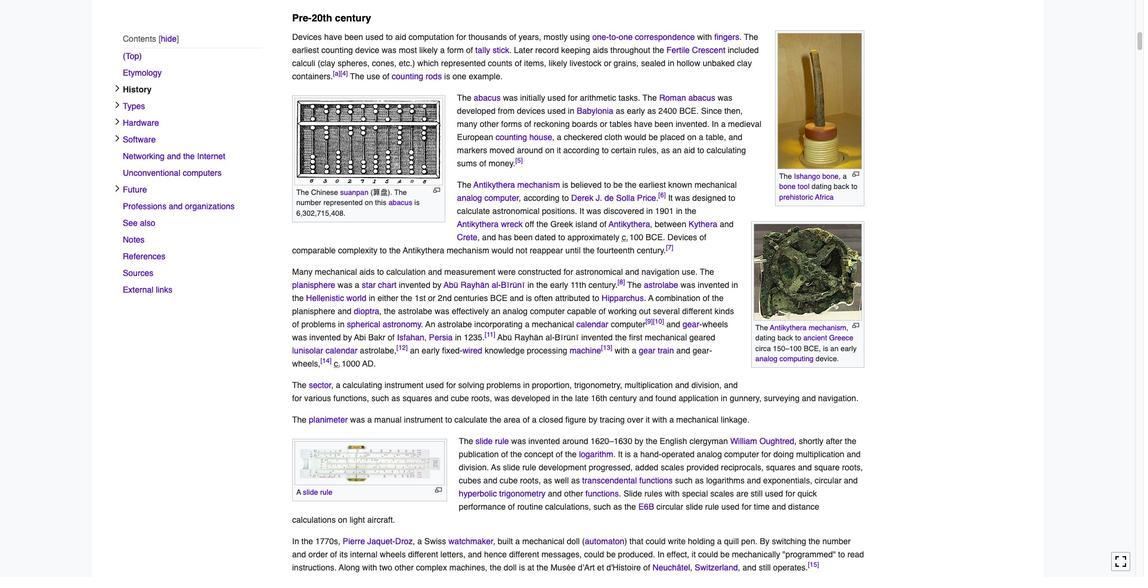 Task type: locate. For each thing, give the bounding box(es) containing it.
spherical
[[347, 320, 380, 329]]

pen.
[[742, 537, 758, 546]]

crescent
[[692, 45, 726, 55]]

dioptra
[[354, 307, 380, 316]]

0 horizontal spatial according
[[524, 193, 560, 203]]

an inside 'ancient greece circa 150–100 bce, is an early analog computing device.'
[[831, 344, 839, 353]]

of down later at the left of page
[[515, 58, 522, 68]]

internal
[[350, 550, 378, 559]]

calculation
[[386, 267, 426, 277]]

was inside , the astrolabe was effectively an analog computer capable of working out several different kinds of problems in
[[435, 307, 450, 316]]

0 horizontal spatial calculating
[[343, 380, 382, 390]]

number inside ") that could write holding a quill pen. by switching the number and order of its internal wheels different letters, and hence different messages, could be produced. in effect, it could be mechanically "programmed" to read instructions. along with two other complex machines, the doll is at the musée d'art et d'histoire of"
[[823, 537, 851, 546]]

boards
[[572, 119, 598, 129]]

1 vertical spatial calculate
[[455, 415, 488, 425]]

the inside isfahan , persia in 1235. [11] abū rayhān al-bīrūnī invented the first mechanical geared lunisolar calendar astrolabe, [12] an early fixed- wired knowledge processing machine [13] with a gear train
[[615, 333, 627, 342]]

abacus
[[474, 93, 501, 103], [689, 93, 716, 103], [389, 198, 412, 207]]

machine link
[[570, 346, 601, 355]]

machine
[[570, 346, 601, 355]]

antikythera mechanism link for ancient greece
[[770, 323, 847, 332]]

1 planisphere from the top
[[292, 280, 335, 290]]

early
[[627, 106, 645, 116], [550, 280, 568, 290], [841, 344, 857, 353], [422, 346, 440, 355]]

clergyman
[[690, 437, 728, 446]]

0 vertical spatial or
[[604, 58, 612, 68]]

1 horizontal spatial other
[[480, 119, 499, 129]]

. up 1901
[[656, 193, 659, 203]]

rule down special
[[705, 502, 719, 512]]

the left 1st
[[401, 293, 412, 303]]

thousands
[[469, 32, 507, 42]]

circular inside circular slide rule used for time and distance calculations on light aircraft.
[[657, 502, 684, 512]]

1 vertical spatial calendar
[[326, 346, 358, 355]]

of inside . slide rules with special scales are still used for quick performance of routine calculations, such as the
[[508, 502, 515, 512]]

1 vertical spatial planisphere
[[292, 307, 335, 316]]

0 vertical spatial rayhān
[[461, 280, 490, 290]]

1 vertical spatial scales
[[711, 489, 734, 499]]

x small image left types
[[114, 102, 121, 109]]

slide rule link up publication
[[476, 437, 509, 446]]

of inside it was designed to calculate astronomical positions. it was discovered in 1901 in the antikythera wreck off the greek island of antikythera , between kythera and crete , and has been dated to approximately c. 100 bce
[[600, 219, 607, 229]]

the right [4] link
[[350, 72, 365, 81]]

[14] c. 1000 ad .
[[321, 357, 376, 369]]

dating up africa
[[812, 182, 832, 191]]

the up included
[[744, 32, 759, 42]]

isfahan
[[397, 333, 425, 342]]

bīrūnī inside the many mechanical aids to calculation and measurement were constructed for astronomical and navigation use. the planisphere was a star chart invented by abū rayhān al-bīrūnī in the early 11th century. [8] the astrolabe
[[501, 280, 525, 290]]

devices up [7] link
[[668, 233, 697, 242]]

gear inside the spherical astronomy . an astrolabe incorporating a mechanical calendar computer [9] [10] and gear
[[683, 320, 700, 329]]

calculating inside , a checkered cloth would be placed on a table, and markers moved around on it according to certain rules, as an aid to calculating sums of money.
[[707, 145, 746, 155]]

0 horizontal spatial squares
[[403, 394, 432, 403]]

is right this
[[415, 198, 420, 207]]

of inside ". devices of comparable complexity to the antikythera mechanism would not reappear until the fourteenth century."
[[700, 233, 707, 242]]

1 vertical spatial bce
[[490, 293, 508, 303]]

likely inside included calculi (clay spheres, cones, etc.) which represented counts of items, likely livestock or grains, sealed in hollow unbaked clay containers.
[[549, 58, 567, 68]]

early up attributed
[[550, 280, 568, 290]]

early inside the many mechanical aids to calculation and measurement were constructed for astronomical and navigation use. the planisphere was a star chart invented by abū rayhān al-bīrūnī in the early 11th century. [8] the astrolabe
[[550, 280, 568, 290]]

2 x small image from the top
[[114, 118, 121, 125]]

unconventional computers
[[123, 168, 222, 178]]

tables
[[610, 119, 632, 129]]

x small image
[[114, 102, 121, 109], [114, 135, 121, 142], [114, 185, 121, 192]]

1 vertical spatial mechanism
[[447, 246, 489, 255]]

networking and the internet link
[[123, 148, 262, 165]]

such up special
[[675, 476, 693, 485]]

0 vertical spatial abū
[[444, 280, 458, 290]]

was up then,
[[718, 93, 733, 103]]

gunnery,
[[730, 394, 762, 403]]

by inside -wheels was invented by abi bakr of
[[343, 333, 352, 342]]

2 planisphere from the top
[[292, 307, 335, 316]]

of inside as early as 2400 bce. since then, many other forms of reckoning boards or tables have been invented. in a medieval european
[[524, 119, 531, 129]]

1 horizontal spatial different
[[509, 550, 539, 559]]

a right ishango bone link
[[843, 172, 847, 181]]

was down j.
[[587, 206, 602, 216]]

scales down logarithms
[[711, 489, 734, 499]]

0 vertical spatial antikythera mechanism link
[[474, 180, 560, 190]]

1 horizontal spatial back
[[834, 182, 850, 191]]

slide right as
[[503, 463, 520, 472]]

antikythera up 'calculation'
[[403, 246, 444, 255]]

0 horizontal spatial in
[[292, 537, 299, 546]]

earliest up [6]
[[639, 180, 666, 190]]

for up the 11th
[[564, 267, 573, 277]]

rule for a slide rule
[[320, 488, 333, 497]]

1 vertical spatial rayhān
[[515, 333, 543, 342]]

of inside included calculi (clay spheres, cones, etc.) which represented counts of items, likely livestock or grains, sealed in hollow unbaked clay containers.
[[515, 58, 522, 68]]

networking and the internet
[[123, 152, 225, 161]]

still down mechanically
[[759, 563, 771, 573]]

abū inside isfahan , persia in 1235. [11] abū rayhān al-bīrūnī invented the first mechanical geared lunisolar calendar astrolabe, [12] an early fixed- wired knowledge processing machine [13] with a gear train
[[498, 333, 512, 342]]

the right the use.
[[700, 267, 714, 277]]

have inside as early as 2400 bce. since then, many other forms of reckoning boards or tables have been invented. in a medieval european
[[634, 119, 653, 129]]

in left spherical
[[338, 320, 345, 329]]

1 horizontal spatial functions
[[640, 476, 673, 485]]

astrolabe inside the spherical astronomy . an astrolabe incorporating a mechanical calendar computer [9] [10] and gear
[[438, 320, 472, 329]]

working
[[608, 307, 637, 316]]

1 horizontal spatial doll
[[567, 537, 580, 546]]

2 x small image from the top
[[114, 135, 121, 142]]

astronomical up [8] "link"
[[576, 267, 623, 277]]

2 horizontal spatial it
[[692, 550, 696, 559]]

mechanism
[[518, 180, 560, 190], [447, 246, 489, 255], [809, 323, 847, 332]]

computing
[[780, 354, 814, 363]]

squares
[[403, 394, 432, 403], [766, 463, 796, 472]]

hipparchus
[[602, 293, 644, 303]]

x small image for hardware
[[114, 118, 121, 125]]

developed inside , a calculating instrument used for solving problems in proportion, trigonometry, multiplication and division, and for various functions, such as squares and cube roots, was developed in the late 16th century and found application in gunnery, surveying and navigation.
[[512, 394, 550, 403]]

rule down area
[[495, 437, 509, 446]]

0 horizontal spatial have
[[324, 32, 342, 42]]

checkered
[[564, 132, 603, 142]]

x small image for future
[[114, 185, 121, 192]]

crete link
[[457, 233, 478, 242]]

1 horizontal spatial have
[[634, 119, 653, 129]]

1 vertical spatial bīrūnī
[[555, 333, 579, 342]]

the down various
[[292, 415, 307, 425]]

known
[[668, 180, 693, 190]]

0 vertical spatial (
[[371, 188, 373, 197]]

mechanism down the [5] link
[[518, 180, 560, 190]]

navigation.
[[818, 394, 859, 403]]

a inside . the earliest counting device was most likely a form of
[[440, 45, 445, 55]]

1 horizontal spatial multiplication
[[796, 450, 845, 459]]

still
[[751, 489, 763, 499], [759, 563, 771, 573]]

was inside . the earliest counting device was most likely a form of
[[382, 45, 397, 55]]

a inside . it is a hand-operated analog computer for doing multiplication and division. as slide rule development progressed, added scales provided reciprocals, squares and square roots, cubes and cube roots, as well as
[[634, 450, 638, 459]]

0 horizontal spatial aid
[[395, 32, 406, 42]]

reciprocals,
[[721, 463, 764, 472]]

the antikythera mechanism
[[756, 323, 847, 332]]

16th
[[591, 394, 607, 403]]

0 horizontal spatial functions
[[586, 489, 619, 499]]

1 x small image from the top
[[114, 102, 121, 109]]

problems down 'and gear- wheels,'
[[487, 380, 521, 390]]

, right ishango
[[839, 172, 841, 181]]

represented inside included calculi (clay spheres, cones, etc.) which represented counts of items, likely livestock or grains, sealed in hollow unbaked clay containers.
[[441, 58, 486, 68]]

the up often
[[536, 280, 548, 290]]

it inside . it is a hand-operated analog computer for doing multiplication and division. as slide rule development progressed, added scales provided reciprocals, squares and square roots, cubes and cube roots, as well as
[[618, 450, 623, 459]]

1 vertical spatial century.
[[589, 280, 618, 290]]

0 vertical spatial developed
[[457, 106, 496, 116]]

abacus down ).
[[389, 198, 412, 207]]

invented.
[[676, 119, 710, 129]]

the chinese suanpan ( 算盘
[[296, 187, 388, 197]]

0 vertical spatial astronomical
[[492, 206, 540, 216]]

1 horizontal spatial a
[[648, 293, 654, 303]]

of inside . a combination of the planisphere and
[[703, 293, 710, 303]]

hide button
[[159, 34, 179, 44]]

multiplication up found
[[625, 380, 673, 390]]

1 vertical spatial abacus link
[[389, 198, 412, 207]]

would inside , a checkered cloth would be placed on a table, and markers moved around on it according to certain rules, as an aid to calculating sums of money.
[[625, 132, 647, 142]]

1 vertical spatial likely
[[549, 58, 567, 68]]

in down calculations
[[292, 537, 299, 546]]

such inside , a calculating instrument used for solving problems in proportion, trigonometry, multiplication and division, and for various functions, such as squares and cube roots, was developed in the late 16th century and found application in gunnery, surveying and navigation.
[[372, 394, 389, 403]]

computer up wreck
[[485, 193, 519, 203]]

1 vertical spatial back
[[778, 334, 793, 343]]

other inside as early as 2400 bce. since then, many other forms of reckoning boards or tables have been invented. in a medieval european
[[480, 119, 499, 129]]

2 vertical spatial other
[[395, 563, 414, 573]]

2 horizontal spatial been
[[655, 119, 674, 129]]

squares inside . it is a hand-operated analog computer for doing multiplication and division. as slide rule development progressed, added scales provided reciprocals, squares and square roots, cubes and cube roots, as well as
[[766, 463, 796, 472]]

counting up (clay
[[321, 45, 353, 55]]

of down devices
[[524, 119, 531, 129]]

markers
[[457, 145, 487, 155]]

watchmaker link
[[449, 537, 493, 546]]

antikythera mechanism link down the [5] link
[[474, 180, 560, 190]]

1 vertical spatial a
[[296, 488, 301, 497]]

livestock
[[570, 58, 602, 68]]

knowledge
[[485, 346, 525, 355]]

invented up lunisolar calendar link in the left bottom of the page
[[309, 333, 341, 342]]

counting
[[321, 45, 353, 55], [392, 72, 423, 81], [496, 132, 527, 142]]

0 vertical spatial bīrūnī
[[501, 280, 525, 290]]

analog up antikythera wreck link
[[457, 193, 482, 203]]

holding
[[688, 537, 715, 546]]

0 horizontal spatial back
[[778, 334, 793, 343]]

figure
[[566, 415, 587, 425]]

is inside ") that could write holding a quill pen. by switching the number and order of its internal wheels different letters, and hence different messages, could be produced. in effect, it could be mechanically "programmed" to read instructions. along with two other complex machines, the doll is at the musée d'art et d'histoire of"
[[519, 563, 525, 573]]

to-
[[609, 32, 619, 42]]

. devices of comparable complexity to the antikythera mechanism would not reappear until the fourteenth century.
[[292, 233, 707, 255]]

is up device.
[[823, 344, 829, 353]]

computer inside the antikythera mechanism is believed to be the earliest known mechanical analog computer , according to derek j. de solla price . [6]
[[485, 193, 519, 203]]

instrument inside , a calculating instrument used for solving problems in proportion, trigonometry, multiplication and division, and for various functions, such as squares and cube roots, was developed in the late 16th century and found application in gunnery, surveying and navigation.
[[385, 380, 424, 390]]

1 horizontal spatial aid
[[684, 145, 695, 155]]

of up 'approximately'
[[600, 219, 607, 229]]

back inside , dating back to
[[778, 334, 793, 343]]

the up circa
[[756, 323, 768, 332]]

0 horizontal spatial different
[[408, 550, 438, 559]]

it inside , a checkered cloth would be placed on a table, and markers moved around on it according to certain rules, as an aid to calculating sums of money.
[[557, 145, 561, 155]]

application
[[679, 394, 719, 403]]

and inside . a combination of the planisphere and
[[338, 307, 352, 316]]

1 vertical spatial earliest
[[639, 180, 666, 190]]

the right after
[[845, 437, 857, 446]]

rule down concept
[[523, 463, 537, 472]]

rule inside . it is a hand-operated analog computer for doing multiplication and division. as slide rule development progressed, added scales provided reciprocals, squares and square roots, cubes and cube roots, as well as
[[523, 463, 537, 472]]

1901
[[655, 206, 674, 216]]

0 vertical spatial bce
[[646, 233, 663, 242]]

1 horizontal spatial wheels
[[702, 320, 728, 329]]

abū up the knowledge at the left bottom of page
[[498, 333, 512, 342]]

. down 'astrolabe,' in the left of the page
[[374, 359, 376, 369]]

al- inside the many mechanical aids to calculation and measurement were constructed for astronomical and navigation use. the planisphere was a star chart invented by abū rayhān al-bīrūnī in the early 11th century. [8] the astrolabe
[[492, 280, 501, 290]]

, inside , dating back to
[[847, 323, 849, 332]]

0 horizontal spatial bone
[[780, 182, 796, 191]]

calendar up [14] c. 1000 ad .
[[326, 346, 358, 355]]

neuchâtel link
[[653, 563, 690, 573]]

roots, inside , a calculating instrument used for solving problems in proportion, trigonometry, multiplication and division, and for various functions, such as squares and cube roots, was developed in the late 16th century and found application in gunnery, surveying and navigation.
[[471, 394, 492, 403]]

1 horizontal spatial c.
[[622, 233, 628, 242]]

light
[[350, 515, 365, 525]]

1 vertical spatial abū
[[498, 333, 512, 342]]

wheels inside ") that could write holding a quill pen. by switching the number and order of its internal wheels different letters, and hence different messages, could be produced. in effect, it could be mechanically "programmed" to read instructions. along with two other complex machines, the doll is at the musée d'art et d'histoire of"
[[380, 550, 406, 559]]

1 vertical spatial it
[[580, 206, 584, 216]]

in inside the many mechanical aids to calculation and measurement were constructed for astronomical and navigation use. the planisphere was a star chart invented by abū rayhān al-bīrūnī in the early 11th century. [8] the astrolabe
[[528, 280, 534, 290]]

1 horizontal spatial century
[[610, 394, 637, 403]]

0 vertical spatial would
[[625, 132, 647, 142]]

0 horizontal spatial bce
[[490, 293, 508, 303]]

an inside , the astrolabe was effectively an analog computer capable of working out several different kinds of problems in
[[491, 307, 501, 316]]

linkage.
[[721, 415, 750, 425]]

1 horizontal spatial developed
[[512, 394, 550, 403]]

mechanical up train
[[645, 333, 687, 342]]

a down . a combination of the planisphere and on the bottom of the page
[[525, 320, 530, 329]]

x small image
[[114, 85, 121, 92], [114, 118, 121, 125]]

sums
[[457, 159, 477, 168]]

counts
[[488, 58, 513, 68]]

invented inside was invented in the
[[698, 280, 730, 290]]

mechanical up planisphere link
[[315, 267, 357, 277]]

in up fixed-
[[455, 333, 462, 342]]

of inside -wheels was invented by abi bakr of
[[388, 333, 395, 342]]

century. inside ". devices of comparable complexity to the antikythera mechanism would not reappear until the fourteenth century."
[[637, 246, 666, 255]]

concept
[[524, 450, 554, 459]]

0 horizontal spatial abū
[[444, 280, 458, 290]]

e6b link
[[639, 502, 654, 512]]

mechanical up processing on the left bottom
[[532, 320, 574, 329]]

babylonia
[[577, 106, 614, 116]]

slide inside circular slide rule used for time and distance calculations on light aircraft.
[[686, 502, 703, 512]]

invented up 1st
[[399, 280, 431, 290]]

1 horizontal spatial astronomical
[[576, 267, 623, 277]]

de
[[605, 193, 614, 203]]

approximately
[[568, 233, 620, 242]]

other
[[480, 119, 499, 129], [564, 489, 583, 499], [395, 563, 414, 573]]

would
[[625, 132, 647, 142], [492, 246, 514, 255]]

a inside the many mechanical aids to calculation and measurement were constructed for astronomical and navigation use. the planisphere was a star chart invented by abū rayhān al-bīrūnī in the early 11th century. [8] the astrolabe
[[355, 280, 360, 290]]

c.
[[622, 233, 628, 242], [334, 359, 341, 369]]

different up -
[[682, 307, 712, 316]]

pierre
[[343, 537, 365, 546]]

3 x small image from the top
[[114, 185, 121, 192]]

the inside . a combination of the planisphere and
[[712, 293, 724, 303]]

1 horizontal spatial around
[[562, 437, 589, 446]]

0 vertical spatial been
[[345, 32, 363, 42]]

planisphere inside . a combination of the planisphere and
[[292, 307, 335, 316]]

by inside the many mechanical aids to calculation and measurement were constructed for astronomical and navigation use. the planisphere was a star chart invented by abū rayhān al-bīrūnī in the early 11th century. [8] the astrolabe
[[433, 280, 442, 290]]

1 vertical spatial one
[[453, 72, 467, 81]]

0 vertical spatial still
[[751, 489, 763, 499]]

area
[[504, 415, 521, 425]]

1 x small image from the top
[[114, 85, 121, 92]]

0 vertical spatial scales
[[661, 463, 685, 472]]

, inside the antikythera mechanism is believed to be the earliest known mechanical analog computer , according to derek j. de solla price . [6]
[[519, 193, 521, 203]]

2 horizontal spatial astrolabe
[[644, 280, 678, 290]]

0 horizontal spatial antikythera mechanism link
[[474, 180, 560, 190]]

in up table,
[[712, 119, 719, 129]]

0 horizontal spatial would
[[492, 246, 514, 255]]

1 horizontal spatial one
[[619, 32, 633, 42]]

. inside [14] c. 1000 ad .
[[374, 359, 376, 369]]

1 vertical spatial x small image
[[114, 135, 121, 142]]

0 horizontal spatial (
[[371, 188, 373, 197]]

at
[[528, 563, 535, 573]]

0 vertical spatial in
[[712, 119, 719, 129]]

1 vertical spatial according
[[524, 193, 560, 203]]

placed
[[661, 132, 685, 142]]

gear-
[[693, 346, 712, 355]]

, dating back to
[[756, 323, 849, 343]]

an
[[673, 145, 682, 155], [491, 307, 501, 316], [831, 344, 839, 353], [410, 346, 419, 355]]

roman
[[659, 93, 686, 103]]

rayhān up hellenistic world in either the 1st or 2nd centuries bce and is often attributed to hipparchus
[[461, 280, 490, 290]]

wheels,
[[292, 359, 321, 369]]

0 horizontal spatial al-
[[492, 280, 501, 290]]

1 horizontal spatial calculating
[[707, 145, 746, 155]]

0 horizontal spatial scales
[[661, 463, 685, 472]]

was inside the many mechanical aids to calculation and measurement were constructed for astronomical and navigation use. the planisphere was a star chart invented by abū rayhān al-bīrūnī in the early 11th century. [8] the astrolabe
[[338, 280, 353, 290]]

effectively
[[452, 307, 489, 316]]

0 horizontal spatial roots,
[[471, 394, 492, 403]]

earliest up 'calculi'
[[292, 45, 319, 55]]

devices inside ". devices of comparable complexity to the antikythera mechanism would not reappear until the fourteenth century."
[[668, 233, 697, 242]]

the up solla
[[625, 180, 637, 190]]

it was designed to calculate astronomical positions. it was discovered in 1901 in the antikythera wreck off the greek island of antikythera , between kythera and crete , and has been dated to approximately c. 100 bce
[[457, 193, 736, 242]]

could up the et
[[584, 550, 604, 559]]

problems inside , the astrolabe was effectively an analog computer capable of working out several different kinds of problems in
[[302, 320, 336, 329]]

the up publication
[[459, 437, 473, 446]]

wheels
[[702, 320, 728, 329], [380, 550, 406, 559]]

1 vertical spatial have
[[634, 119, 653, 129]]

number up 'read' at the right of the page
[[823, 537, 851, 546]]

.
[[740, 32, 742, 42], [509, 45, 512, 55], [656, 193, 659, 203], [663, 233, 665, 242], [644, 293, 646, 303], [421, 320, 423, 329], [374, 359, 376, 369], [614, 450, 616, 459], [619, 489, 621, 499]]

1 vertical spatial in
[[292, 537, 299, 546]]

be up derek j. de solla price link
[[614, 180, 623, 190]]

early inside isfahan , persia in 1235. [11] abū rayhān al-bīrūnī invented the first mechanical geared lunisolar calendar astrolabe, [12] an early fixed- wired knowledge processing machine [13] with a gear train
[[422, 346, 440, 355]]

a left the quill
[[717, 537, 722, 546]]

to inside ". devices of comparable complexity to the antikythera mechanism would not reappear until the fourteenth century."
[[380, 246, 387, 255]]

antikythera link
[[609, 219, 650, 229]]

[15] link
[[808, 561, 819, 569]]

and inside , a checkered cloth would be placed on a table, and markers moved around on it according to certain rules, as an aid to calculating sums of money.
[[729, 132, 743, 142]]

cube inside . it is a hand-operated analog computer for doing multiplication and division. as slide rule development progressed, added scales provided reciprocals, squares and square roots, cubes and cube roots, as well as
[[500, 476, 518, 485]]

1 vertical spatial circular
[[657, 502, 684, 512]]

aids down one-
[[593, 45, 608, 55]]

0 vertical spatial problems
[[302, 320, 336, 329]]

1 horizontal spatial astrolabe
[[438, 320, 472, 329]]

1 horizontal spatial scales
[[711, 489, 734, 499]]

pre-
[[292, 12, 312, 24]]

it down derek
[[580, 206, 584, 216]]

. inside . a combination of the planisphere and
[[644, 293, 646, 303]]

calculating up the functions,
[[343, 380, 382, 390]]

slide for circular slide rule used for time and distance calculations on light aircraft.
[[686, 502, 703, 512]]

example.
[[469, 72, 503, 81]]

, inside ", shortly after the publication of the concept of the"
[[795, 437, 797, 446]]

with down found
[[652, 415, 667, 425]]

1 horizontal spatial squares
[[766, 463, 796, 472]]

the left area
[[490, 415, 502, 425]]

2400
[[659, 106, 677, 116]]

astrolabe inside , the astrolabe was effectively an analog computer capable of working out several different kinds of problems in
[[398, 307, 432, 316]]

1 vertical spatial problems
[[487, 380, 521, 390]]

c. left 100
[[622, 233, 628, 242]]

back down ishango bone link
[[834, 182, 850, 191]]

and inside the spherical astronomy . an astrolabe incorporating a mechanical calendar computer [9] [10] and gear
[[667, 320, 681, 329]]

0 vertical spatial counting
[[321, 45, 353, 55]]

0 vertical spatial slide rule link
[[476, 437, 509, 446]]

been up not
[[514, 233, 533, 242]]

for inside . it is a hand-operated analog computer for doing multiplication and division. as slide rule development progressed, added scales provided reciprocals, squares and square roots, cubes and cube roots, as well as
[[762, 450, 771, 459]]

analog inside 'ancient greece circa 150–100 bce, is an early analog computing device.'
[[756, 354, 778, 363]]

such down the functions link
[[594, 502, 611, 512]]

the down either
[[384, 307, 396, 316]]

this
[[375, 198, 387, 207]]

multiplication up square
[[796, 450, 845, 459]]

scales inside . slide rules with special scales are still used for quick performance of routine calculations, such as the
[[711, 489, 734, 499]]

represented inside ). the number represented on this
[[323, 198, 363, 207]]

invented inside -wheels was invented by abi bakr of
[[309, 333, 341, 342]]

an down the ancient greece link in the right of the page
[[831, 344, 839, 353]]

or inside included calculi (clay spheres, cones, etc.) which represented counts of items, likely livestock or grains, sealed in hollow unbaked clay containers.
[[604, 58, 612, 68]]

used up "device"
[[366, 32, 384, 42]]

0 vertical spatial mechanism
[[518, 180, 560, 190]]

used inside , a calculating instrument used for solving problems in proportion, trigonometry, multiplication and division, and for various functions, such as squares and cube roots, was developed in the late 16th century and found application in gunnery, surveying and navigation.
[[426, 380, 444, 390]]

0 horizontal spatial a
[[296, 488, 301, 497]]

1 vertical spatial slide rule link
[[303, 488, 333, 497]]

slide for a slide rule
[[303, 488, 318, 497]]

planisphere inside the many mechanical aids to calculation and measurement were constructed for astronomical and navigation use. the planisphere was a star chart invented by abū rayhān al-bīrūnī in the early 11th century. [8] the astrolabe
[[292, 280, 335, 290]]

planisphere up hellenistic
[[292, 280, 335, 290]]

greece
[[829, 334, 854, 343]]

cube down "solving"
[[451, 394, 469, 403]]

multiplication inside , a calculating instrument used for solving problems in proportion, trigonometry, multiplication and division, and for various functions, such as squares and cube roots, was developed in the late 16th century and found application in gunnery, surveying and navigation.
[[625, 380, 673, 390]]

been
[[345, 32, 363, 42], [655, 119, 674, 129], [514, 233, 533, 242]]

planisphere link
[[292, 280, 335, 290]]

hyperbolic link
[[459, 489, 497, 499]]

bone up africa
[[823, 172, 839, 181]]

in
[[668, 58, 675, 68], [568, 106, 575, 116], [647, 206, 653, 216], [676, 206, 683, 216], [528, 280, 534, 290], [732, 280, 738, 290], [369, 293, 375, 303], [338, 320, 345, 329], [455, 333, 462, 342], [523, 380, 530, 390], [553, 394, 559, 403], [721, 394, 728, 403]]

the down sums
[[457, 180, 472, 190]]

. down "1620–1630"
[[614, 450, 616, 459]]

in inside as early as 2400 bce. since then, many other forms of reckoning boards or tables have been invented. in a medieval european
[[712, 119, 719, 129]]

1 vertical spatial antikythera mechanism link
[[770, 323, 847, 332]]

[a] [4] the use of counting rods is one example.
[[333, 69, 503, 81]]

developed up the planimeter was a manual instrument to calculate the area of a closed figure by tracing over it with a mechanical linkage.
[[512, 394, 550, 403]]

2 horizontal spatial different
[[682, 307, 712, 316]]

a inside . a combination of the planisphere and
[[648, 293, 654, 303]]

0 vertical spatial have
[[324, 32, 342, 42]]

likely up which
[[419, 45, 438, 55]]

0 vertical spatial back
[[834, 182, 850, 191]]

mechanical inside isfahan , persia in 1235. [11] abū rayhān al-bīrūnī invented the first mechanical geared lunisolar calendar astrolabe, [12] an early fixed- wired knowledge processing machine [13] with a gear train
[[645, 333, 687, 342]]

. inside ". devices of comparable complexity to the antikythera mechanism would not reappear until the fourteenth century."
[[663, 233, 665, 242]]

arithmetic
[[580, 93, 616, 103]]

number
[[296, 198, 321, 207], [823, 537, 851, 546]]

1 horizontal spatial according
[[563, 145, 600, 155]]

counting rods link
[[392, 72, 442, 81]]

0 horizontal spatial multiplication
[[625, 380, 673, 390]]

0 horizontal spatial dating
[[756, 334, 776, 343]]

rule for circular slide rule used for time and distance calculations on light aircraft.
[[705, 502, 719, 512]]

functions up rules
[[640, 476, 673, 485]]

hide
[[161, 34, 177, 44]]

computer inside , the astrolabe was effectively an analog computer capable of working out several different kinds of problems in
[[530, 307, 565, 316]]

0 vertical spatial gear
[[683, 320, 700, 329]]

"programmed"
[[783, 550, 836, 559]]

slide inside . it is a hand-operated analog computer for doing multiplication and division. as slide rule development progressed, added scales provided reciprocals, squares and square roots, cubes and cube roots, as well as
[[503, 463, 520, 472]]

aid
[[395, 32, 406, 42], [684, 145, 695, 155]]

roots, down "solving"
[[471, 394, 492, 403]]

a inside , a calculating instrument used for solving problems in proportion, trigonometry, multiplication and division, and for various functions, such as squares and cube roots, was developed in the late 16th century and found application in gunnery, surveying and navigation.
[[336, 380, 341, 390]]

rods
[[426, 72, 442, 81]]

1 vertical spatial would
[[492, 246, 514, 255]]



Task type: describe. For each thing, give the bounding box(es) containing it.
progressed,
[[589, 463, 633, 472]]

astronomy
[[383, 320, 421, 329]]

number inside ). the number represented on this
[[296, 198, 321, 207]]

with inside . slide rules with special scales are still used for quick performance of routine calculations, such as the
[[665, 489, 680, 499]]

computation
[[409, 32, 454, 42]]

an inside isfahan , persia in 1235. [11] abū rayhān al-bīrūnī invented the first mechanical geared lunisolar calendar astrolabe, [12] an early fixed- wired knowledge processing machine [13] with a gear train
[[410, 346, 419, 355]]

the up kythera link
[[685, 206, 697, 216]]

one inside [a] [4] the use of counting rods is one example.
[[453, 72, 467, 81]]

from
[[498, 106, 515, 116]]

oughtred
[[760, 437, 795, 446]]

development
[[539, 463, 587, 472]]

machines,
[[450, 563, 488, 573]]

x small image for history
[[114, 85, 121, 92]]

africa
[[815, 192, 834, 201]]

mechanism for the antikythera mechanism
[[809, 323, 847, 332]]

2 horizontal spatial counting
[[496, 132, 527, 142]]

dated
[[535, 233, 556, 242]]

slide rule link for was invented around 1620–1630 by the english clergyman
[[476, 437, 509, 446]]

for inside circular slide rule used for time and distance calculations on light aircraft.
[[742, 502, 752, 512]]

slide rule link for a slide rule
[[303, 488, 333, 497]]

the inside , a calculating instrument used for solving problems in proportion, trigonometry, multiplication and division, and for various functions, such as squares and cube roots, was developed in the late 16th century and found application in gunnery, surveying and navigation.
[[561, 394, 573, 403]]

an inside , a checkered cloth would be placed on a table, and markers moved around on it according to certain rules, as an aid to calculating sums of money.
[[673, 145, 682, 155]]

write
[[668, 537, 686, 546]]

the inside the many mechanical aids to calculation and measurement were constructed for astronomical and navigation use. the planisphere was a star chart invented by abū rayhān al-bīrūnī in the early 11th century. [8] the astrolabe
[[536, 280, 548, 290]]

as up tables
[[616, 106, 625, 116]]

mostly
[[544, 32, 568, 42]]

for left arithmetic at the top of the page
[[568, 93, 578, 103]]

the down 'approximately'
[[583, 246, 595, 255]]

mechanism for the antikythera mechanism is believed to be the earliest known mechanical analog computer , according to derek j. de solla price . [6]
[[518, 180, 560, 190]]

aircraft.
[[367, 515, 395, 525]]

included calculi (clay spheres, cones, etc.) which represented counts of items, likely livestock or grains, sealed in hollow unbaked clay containers.
[[292, 45, 759, 81]]

rule for the slide rule was invented around 1620–1630 by the english clergyman william oughtred
[[495, 437, 509, 446]]

the up 'calculation'
[[389, 246, 401, 255]]

a inside ") that could write holding a quill pen. by switching the number and order of its internal wheels different letters, and hence different messages, could be produced. in effect, it could be mechanically "programmed" to read instructions. along with two other complex machines, the doll is at the musée d'art et d'histoire of"
[[717, 537, 722, 546]]

analog inside the antikythera mechanism is believed to be the earliest known mechanical analog computer , according to derek j. de solla price . [6]
[[457, 193, 482, 203]]

was down known
[[675, 193, 690, 203]]

, down antikythera wreck link
[[478, 233, 480, 242]]

2 horizontal spatial could
[[698, 550, 718, 559]]

other inside transcendental functions such as logarithms and exponentials, circular and hyperbolic trigonometry and other functions
[[564, 489, 583, 499]]

2 horizontal spatial abacus
[[689, 93, 716, 103]]

fingers link
[[715, 32, 740, 42]]

the inside , the astrolabe was effectively an analog computer capable of working out several different kinds of problems in
[[384, 307, 396, 316]]

1 vertical spatial it
[[646, 415, 650, 425]]

moved
[[490, 145, 515, 155]]

circular inside transcendental functions such as logarithms and exponentials, circular and hyperbolic trigonometry and other functions
[[815, 476, 842, 485]]

on down invented.
[[687, 132, 697, 142]]

150–100
[[773, 344, 802, 353]]

contents hide
[[123, 34, 177, 44]]

in inside ") that could write holding a quill pen. by switching the number and order of its internal wheels different letters, and hence different messages, could be produced. in effect, it could be mechanically "programmed" to read instructions. along with two other complex machines, the doll is at the musée d'art et d'histoire of"
[[658, 550, 665, 559]]

in the 1770s, pierre jaquet-droz , a swiss watchmaker , built a mechanical doll ( automaton
[[292, 537, 625, 546]]

antikythera down discovered
[[609, 219, 650, 229]]

cubes
[[459, 476, 481, 485]]

with up crescent at the right of the page
[[697, 32, 712, 42]]

a left swiss
[[418, 537, 422, 546]]

0 horizontal spatial could
[[584, 550, 604, 559]]

cube inside , a calculating instrument used for solving problems in proportion, trigonometry, multiplication and division, and for various functions, such as squares and cube roots, was developed in the late 16th century and found application in gunnery, surveying and navigation.
[[451, 394, 469, 403]]

[8] link
[[618, 278, 625, 286]]

the inside the ishango bone , a bone tool dating back to prehistoric africa
[[780, 172, 792, 181]]

of right area
[[523, 415, 530, 425]]

the right tasks.
[[643, 93, 657, 103]]

of inside , a checkered cloth would be placed on a table, and markers moved around on it according to certain rules, as an aid to calculating sums of money.
[[479, 159, 486, 168]]

[11] link
[[485, 331, 496, 339]]

mechanical up messages,
[[522, 537, 565, 546]]

counting inside [a] [4] the use of counting rods is one example.
[[392, 72, 423, 81]]

money.
[[489, 159, 516, 168]]

first
[[629, 333, 643, 342]]

for down the sector
[[292, 394, 302, 403]]

the inside the antikythera mechanism is believed to be the earliest known mechanical analog computer , according to derek j. de solla price . [6]
[[457, 180, 472, 190]]

external
[[123, 285, 153, 295]]

invented inside isfahan , persia in 1235. [11] abū rayhān al-bīrūnī invented the first mechanical geared lunisolar calendar astrolabe, [12] an early fixed- wired knowledge processing machine [13] with a gear train
[[581, 333, 613, 342]]

j.
[[596, 193, 602, 203]]

table,
[[706, 132, 726, 142]]

0 vertical spatial aids
[[593, 45, 608, 55]]

0 vertical spatial doll
[[567, 537, 580, 546]]

performance
[[459, 502, 506, 512]]

for left "solving"
[[446, 380, 456, 390]]

a left table,
[[699, 132, 704, 142]]

solving
[[458, 380, 484, 390]]

bce.
[[680, 106, 699, 116]]

was up from
[[503, 93, 518, 103]]

the up sealed
[[653, 45, 664, 55]]

was invented in the
[[292, 280, 738, 303]]

and inside 'and gear- wheels,'
[[677, 346, 691, 355]]

calculations
[[292, 515, 336, 525]]

[14]
[[321, 357, 332, 365]]

of inside [a] [4] the use of counting rods is one example.
[[383, 72, 390, 81]]

in inside , the astrolabe was effectively an analog computer capable of working out several different kinds of problems in
[[338, 320, 345, 329]]

developed inside was developed from devices used in
[[457, 106, 496, 116]]

been inside as early as 2400 bce. since then, many other forms of reckoning boards or tables have been invented. in a medieval european
[[655, 119, 674, 129]]

problems inside , a calculating instrument used for solving problems in proportion, trigonometry, multiplication and division, and for various functions, such as squares and cube roots, was developed in the late 16th century and found application in gunnery, surveying and navigation.
[[487, 380, 521, 390]]

antikythera mechanism link for analog computer
[[474, 180, 560, 190]]

as
[[491, 463, 501, 472]]

of up development
[[556, 450, 563, 459]]

the right off
[[537, 219, 548, 229]]

0 horizontal spatial century
[[335, 12, 371, 24]]

gear train link
[[639, 346, 674, 355]]

train
[[658, 346, 674, 355]]

wreck
[[501, 219, 523, 229]]

, left between
[[650, 219, 653, 229]]

[9] link
[[646, 317, 653, 326]]

lunisolar
[[292, 346, 323, 355]]

the up hand- at the bottom
[[646, 437, 658, 446]]

x small image for software
[[114, 135, 121, 142]]

by right figure at the bottom of page
[[589, 415, 598, 425]]

1 horizontal spatial bone
[[823, 172, 839, 181]]

be down the quill
[[721, 550, 730, 559]]

was down the planimeter was a manual instrument to calculate the area of a closed figure by tracing over it with a mechanical linkage.
[[511, 437, 526, 446]]

of right publication
[[501, 450, 508, 459]]

babylonia link
[[577, 106, 614, 116]]

on down house
[[545, 145, 555, 155]]

the up unconventional computers link at the top left
[[183, 152, 195, 161]]

2 vertical spatial or
[[428, 293, 436, 303]]

mechanical down 'application'
[[677, 415, 719, 425]]

or for boards
[[600, 119, 608, 129]]

and gear- wheels,
[[292, 346, 712, 369]]

. inside . slide rules with special scales are still used for quick performance of routine calculations, such as the
[[619, 489, 621, 499]]

networking
[[123, 152, 165, 161]]

a down reckoning
[[557, 132, 562, 142]]

. inside . it is a hand-operated analog computer for doing multiplication and division. as slide rule development progressed, added scales provided reciprocals, squares and square roots, cubes and cube roots, as well as
[[614, 450, 616, 459]]

1 vertical spatial instrument
[[404, 415, 443, 425]]

to inside ") that could write holding a quill pen. by switching the number and order of its internal wheels different letters, and hence different messages, could be produced. in effect, it could be mechanically "programmed" to read instructions. along with two other complex machines, the doll is at the musée d'art et d'histoire of"
[[838, 550, 845, 559]]

was inside , a calculating instrument used for solving problems in proportion, trigonometry, multiplication and division, and for various functions, such as squares and cube roots, was developed in the late 16th century and found application in gunnery, surveying and navigation.
[[495, 394, 509, 403]]

as inside . slide rules with special scales are still used for quick performance of routine calculations, such as the
[[614, 502, 622, 512]]

sector link
[[309, 380, 331, 390]]

astronomical inside it was designed to calculate astronomical positions. it was discovered in 1901 in the antikythera wreck off the greek island of antikythera , between kythera and crete , and has been dated to approximately c. 100 bce
[[492, 206, 540, 216]]

mechanical inside the spherical astronomy . an astrolabe incorporating a mechanical calendar computer [9] [10] and gear
[[532, 320, 574, 329]]

the inside ). the number represented on this
[[394, 188, 407, 197]]

the left concept
[[511, 450, 522, 459]]

isfahan , persia in 1235. [11] abū rayhān al-bīrūnī invented the first mechanical geared lunisolar calendar astrolabe, [12] an early fixed- wired knowledge processing machine [13] with a gear train
[[292, 331, 716, 355]]

wired
[[463, 346, 483, 355]]

[10] link
[[653, 317, 664, 326]]

of up lunisolar
[[292, 320, 299, 329]]

unbaked
[[703, 58, 735, 68]]

aid inside , a checkered cloth would be placed on a table, and markers moved around on it according to certain rules, as an aid to calculating sums of money.
[[684, 145, 695, 155]]

bīrūnī inside isfahan , persia in 1235. [11] abū rayhān al-bīrūnī invented the first mechanical geared lunisolar calendar astrolabe, [12] an early fixed- wired knowledge processing machine [13] with a gear train
[[555, 333, 579, 342]]

see
[[123, 218, 138, 228]]

two
[[379, 563, 392, 573]]

by up hand- at the bottom
[[635, 437, 644, 446]]

the right at
[[537, 563, 548, 573]]

, left built
[[493, 537, 496, 546]]

of up later at the left of page
[[509, 32, 516, 42]]

processing
[[527, 346, 567, 355]]

the right "[8]"
[[627, 280, 642, 290]]

antikythera up 150–100
[[770, 323, 807, 332]]

fixed-
[[442, 346, 463, 355]]

in down star
[[369, 293, 375, 303]]

of inside . the earliest counting device was most likely a form of
[[466, 45, 473, 55]]

0 horizontal spatial abacus link
[[389, 198, 412, 207]]

was down the functions,
[[350, 415, 365, 425]]

al- inside isfahan , persia in 1235. [11] abū rayhān al-bīrūnī invented the first mechanical geared lunisolar calendar astrolabe, [12] an early fixed- wired knowledge processing machine [13] with a gear train
[[546, 333, 555, 342]]

as left well
[[543, 476, 552, 485]]

the inside . slide rules with special scales are still used for quick performance of routine calculations, such as the
[[625, 502, 636, 512]]

fullscreen image
[[1115, 556, 1127, 568]]

1 horizontal spatial abacus
[[474, 93, 501, 103]]

0 vertical spatial one
[[619, 32, 633, 42]]

, left swiss
[[413, 537, 415, 546]]

of left 'its'
[[330, 550, 337, 559]]

be inside , a checkered cloth would be placed on a table, and markers moved around on it according to certain rules, as an aid to calculating sums of money.
[[649, 132, 658, 142]]

contents
[[123, 34, 156, 44]]

for up form
[[457, 32, 466, 42]]

1 horizontal spatial could
[[646, 537, 666, 546]]

house
[[530, 132, 552, 142]]

0 vertical spatial devices
[[292, 32, 322, 42]]

computer inside . it is a hand-operated analog computer for doing multiplication and division. as slide rule development progressed, added scales provided reciprocals, squares and square roots, cubes and cube roots, as well as
[[725, 450, 759, 459]]

either
[[378, 293, 399, 303]]

cones,
[[372, 58, 397, 68]]

abi
[[354, 333, 366, 342]]

tally stick . later record keeping aids throughout the fertile crescent
[[476, 45, 726, 55]]

1 horizontal spatial (
[[582, 537, 585, 546]]

[8]
[[618, 278, 625, 286]]

the sector
[[292, 380, 331, 390]]

as inside , a calculating instrument used for solving problems in proportion, trigonometry, multiplication and division, and for various functions, such as squares and cube roots, was developed in the late 16th century and found application in gunnery, surveying and navigation.
[[392, 394, 400, 403]]

a right built
[[515, 537, 520, 546]]

mechanical inside the antikythera mechanism is believed to be the earliest known mechanical analog computer , according to derek j. de solla price . [6]
[[695, 180, 737, 190]]

according inside the antikythera mechanism is believed to be the earliest known mechanical analog computer , according to derek j. de solla price . [6]
[[524, 193, 560, 203]]

the up many
[[457, 93, 472, 103]]

trigonometry
[[499, 489, 546, 499]]

is left often
[[526, 293, 532, 303]]

initially
[[520, 93, 545, 103]]

counting house link
[[496, 132, 552, 142]]

according inside , a checkered cloth would be placed on a table, and markers moved around on it according to certain rules, as an aid to calculating sums of money.
[[563, 145, 600, 155]]

of up calendar "link"
[[599, 307, 606, 316]]

the planimeter was a manual instrument to calculate the area of a closed figure by tracing over it with a mechanical linkage.
[[292, 415, 750, 425]]

proportion,
[[532, 380, 572, 390]]

analog inside , the astrolabe was effectively an analog computer capable of working out several different kinds of problems in
[[503, 307, 528, 316]]

on inside ). the number represented on this
[[365, 198, 373, 207]]

x small image for types
[[114, 102, 121, 109]]

in left 'proportion,'
[[523, 380, 530, 390]]

the inside . the earliest counting device was most likely a form of
[[744, 32, 759, 42]]

droz
[[395, 537, 413, 546]]

[4] link
[[341, 69, 348, 78]]

[a]
[[333, 69, 341, 78]]

, inside , a calculating instrument used for solving problems in proportion, trigonometry, multiplication and division, and for various functions, such as squares and cube roots, was developed in the late 16th century and found application in gunnery, surveying and navigation.
[[331, 380, 334, 390]]

bakr
[[368, 333, 386, 342]]

transcendental functions link
[[582, 476, 673, 485]]

in down price
[[647, 206, 653, 216]]

a left closed on the left of the page
[[532, 415, 537, 425]]

in right 1901
[[676, 206, 683, 216]]

etc.)
[[399, 58, 415, 68]]

and inside circular slide rule used for time and distance calculations on light aircraft.
[[772, 502, 786, 512]]

the inside [a] [4] the use of counting rods is one example.
[[350, 72, 365, 81]]

invented up concept
[[529, 437, 560, 446]]

, inside isfahan , persia in 1235. [11] abū rayhān al-bīrūnī invented the first mechanical geared lunisolar calendar astrolabe, [12] an early fixed- wired knowledge processing machine [13] with a gear train
[[425, 333, 427, 342]]

many mechanical aids to calculation and measurement were constructed for astronomical and navigation use. the planisphere was a star chart invented by abū rayhān al-bīrūnī in the early 11th century. [8] the astrolabe
[[292, 267, 714, 290]]

devices have been used to aid computation for thousands of years, mostly using one-to-one correspondence with fingers
[[292, 32, 740, 42]]

rayhān inside isfahan , persia in 1235. [11] abū rayhān al-bīrūnī invented the first mechanical geared lunisolar calendar astrolabe, [12] an early fixed- wired knowledge processing machine [13] with a gear train
[[515, 333, 543, 342]]

of down produced.
[[644, 563, 650, 573]]

multiplication inside . it is a hand-operated analog computer for doing multiplication and division. as slide rule development progressed, added scales provided reciprocals, squares and square roots, cubes and cube roots, as well as
[[796, 450, 845, 459]]

transcendental
[[582, 476, 637, 485]]

, left switzerland
[[690, 563, 693, 573]]

1 horizontal spatial abacus link
[[474, 93, 501, 103]]

for inside the many mechanical aids to calculation and measurement were constructed for astronomical and navigation use. the planisphere was a star chart invented by abū rayhān al-bīrūnī in the early 11th century. [8] the astrolabe
[[564, 267, 573, 277]]

quick
[[798, 489, 817, 499]]

complexity
[[338, 246, 378, 255]]

[11]
[[485, 331, 496, 339]]

as left "2400"
[[648, 106, 656, 116]]

used right the initially
[[548, 93, 566, 103]]

aids inside the many mechanical aids to calculation and measurement were constructed for astronomical and navigation use. the planisphere was a star chart invented by abū rayhān al-bīrūnī in the early 11th century. [8] the astrolabe
[[360, 267, 375, 277]]

1 vertical spatial around
[[562, 437, 589, 446]]

in down 'proportion,'
[[553, 394, 559, 403]]

references
[[123, 252, 166, 261]]

the down hence
[[490, 563, 502, 573]]

doll inside ") that could write holding a quill pen. by switching the number and order of its internal wheels different letters, and hence different messages, could be produced. in effect, it could be mechanically "programmed" to read instructions. along with two other complex machines, the doll is at the musée d'art et d'histoire of"
[[504, 563, 517, 573]]

antikythera up crete
[[457, 219, 499, 229]]

or for livestock
[[604, 58, 612, 68]]

0 horizontal spatial abacus
[[389, 198, 412, 207]]

the up development
[[565, 450, 577, 459]]

is 6,302,715,408.
[[296, 198, 420, 217]]

wheels inside -wheels was invented by abi bakr of
[[702, 320, 728, 329]]

neuchâtel
[[653, 563, 690, 573]]

a left manual
[[367, 415, 372, 425]]

. inside the spherical astronomy . an astrolabe incorporating a mechanical calendar computer [9] [10] and gear
[[421, 320, 423, 329]]

scales inside . it is a hand-operated analog computer for doing multiplication and division. as slide rule development progressed, added scales provided reciprocals, squares and square roots, cubes and cube roots, as well as
[[661, 463, 685, 472]]

then,
[[725, 106, 743, 116]]

dating inside , dating back to
[[756, 334, 776, 343]]

a inside the spherical astronomy . an astrolabe incorporating a mechanical calendar computer [9] [10] and gear
[[525, 320, 530, 329]]

as early as 2400 bce. since then, many other forms of reckoning boards or tables have been invented. in a medieval european
[[457, 106, 762, 142]]

used inside . slide rules with special scales are still used for quick performance of routine calculations, such as the
[[765, 489, 783, 499]]

century. inside the many mechanical aids to calculation and measurement were constructed for astronomical and navigation use. the planisphere was a star chart invented by abū rayhān al-bīrūnī in the early 11th century. [8] the astrolabe
[[589, 280, 618, 290]]

roman abacus link
[[659, 93, 716, 103]]

around inside , a checkered cloth would be placed on a table, and markers moved around on it according to certain rules, as an aid to calculating sums of money.
[[517, 145, 543, 155]]

one-to-one correspondence link
[[593, 32, 695, 42]]

d'art
[[578, 563, 595, 573]]

, down mechanically
[[738, 563, 741, 573]]

100
[[630, 233, 644, 242]]

was inside was invented in the
[[681, 280, 696, 290]]

0 vertical spatial it
[[668, 193, 673, 203]]

the up "programmed"
[[809, 537, 820, 546]]

as right well
[[571, 476, 580, 485]]

a up english
[[670, 415, 674, 425]]

. left later at the left of page
[[509, 45, 512, 55]]

the up order
[[302, 537, 313, 546]]

the left sector link
[[292, 380, 307, 390]]

calendar inside isfahan , persia in 1235. [11] abū rayhān al-bīrūnī invented the first mechanical geared lunisolar calendar astrolabe, [12] an early fixed- wired knowledge processing machine [13] with a gear train
[[326, 346, 358, 355]]

professions and organizations link
[[123, 198, 262, 215]]

was inside -wheels was invented by abi bakr of
[[292, 333, 307, 342]]

the inside the chinese suanpan ( 算盘
[[296, 188, 309, 197]]

2 vertical spatial roots,
[[520, 476, 541, 485]]

a inside isfahan , persia in 1235. [11] abū rayhān al-bīrūnī invented the first mechanical geared lunisolar calendar astrolabe, [12] an early fixed- wired knowledge processing machine [13] with a gear train
[[632, 346, 637, 355]]

the inside was invented in the
[[292, 293, 304, 303]]

slide for the slide rule was invented around 1620–1630 by the english clergyman william oughtred
[[476, 437, 493, 446]]

be down automaton
[[607, 550, 616, 559]]

as inside , a checkered cloth would be placed on a table, and markers moved around on it according to certain rules, as an aid to calculating sums of money.
[[661, 145, 670, 155]]

1 vertical spatial roots,
[[842, 463, 863, 472]]

in left gunnery,
[[721, 394, 728, 403]]

antikythera inside ". devices of comparable complexity to the antikythera mechanism would not reappear until the fourteenth century."
[[403, 246, 444, 255]]

to inside the many mechanical aids to calculation and measurement were constructed for astronomical and navigation use. the planisphere was a star chart invented by abū rayhān al-bīrūnī in the early 11th century. [8] the astrolabe
[[377, 267, 384, 277]]

, inside , a checkered cloth would be placed on a table, and markers moved around on it according to certain rules, as an aid to calculating sums of money.
[[552, 132, 555, 142]]

0 vertical spatial aid
[[395, 32, 406, 42]]

invented inside the many mechanical aids to calculation and measurement were constructed for astronomical and navigation use. the planisphere was a star chart invented by abū rayhān al-bīrūnī in the early 11th century. [8] the astrolabe
[[399, 280, 431, 290]]

operated
[[662, 450, 695, 459]]



Task type: vqa. For each thing, say whether or not it's contained in the screenshot.
the bottommost Page
no



